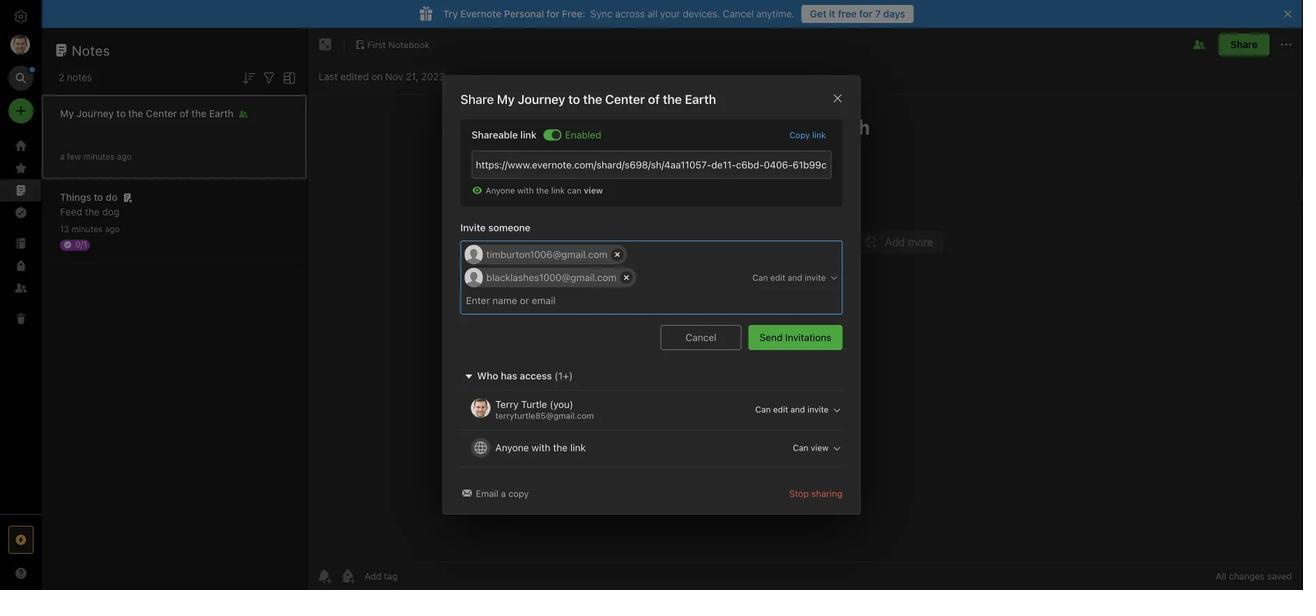 Task type: locate. For each thing, give the bounding box(es) containing it.
anyone
[[486, 186, 515, 195], [496, 442, 529, 453]]

21,
[[406, 71, 419, 82]]

view right can at the top left of page
[[584, 186, 603, 195]]

stop sharing
[[790, 488, 843, 499]]

edit up send
[[771, 273, 786, 282]]

view inside 'field'
[[811, 443, 829, 453]]

anyone up invite someone
[[486, 186, 515, 195]]

dog
[[102, 206, 120, 218]]

7
[[875, 8, 881, 20]]

1 vertical spatial center
[[146, 108, 177, 119]]

get it free for 7 days button
[[802, 5, 914, 23]]

a left few
[[60, 152, 65, 161]]

a
[[60, 152, 65, 161], [501, 488, 506, 499]]

and up the can view 'field'
[[791, 405, 806, 414]]

do
[[106, 191, 118, 203]]

(1+)
[[555, 370, 573, 382]]

with up someone
[[518, 186, 534, 195]]

can
[[753, 273, 768, 282], [756, 405, 771, 414], [793, 443, 809, 453]]

shared link switcher image
[[552, 131, 561, 139]]

anyone for anyone with the link can view
[[486, 186, 515, 195]]

0 vertical spatial share
[[1231, 39, 1258, 50]]

cancel
[[723, 8, 754, 20], [686, 332, 717, 343]]

and inside terry turtle (you) access dropdown field
[[791, 405, 806, 414]]

journey up the shared link switcher icon
[[518, 92, 566, 107]]

Can view field
[[729, 441, 842, 454]]

1 vertical spatial can edit and invite
[[756, 405, 829, 414]]

13 minutes ago
[[60, 224, 120, 234]]

expand note image
[[317, 36, 334, 53]]

1 horizontal spatial a
[[501, 488, 506, 499]]

last
[[319, 71, 338, 82]]

1 horizontal spatial cancel
[[723, 8, 754, 20]]

1 vertical spatial to
[[116, 108, 126, 119]]

share for share my journey to the center of the earth
[[461, 92, 494, 107]]

send
[[760, 332, 783, 343]]

can edit and invite inside the 'can edit and invite' field
[[753, 273, 826, 282]]

can edit and invite for the 'can edit and invite' field
[[753, 273, 826, 282]]

for left free:
[[547, 8, 560, 20]]

0 vertical spatial and
[[788, 273, 803, 282]]

0 vertical spatial edit
[[771, 273, 786, 282]]

for for 7
[[860, 8, 873, 20]]

0 horizontal spatial view
[[584, 186, 603, 195]]

share my journey to the center of the earth
[[461, 92, 716, 107]]

can inside terry turtle (you) access dropdown field
[[756, 405, 771, 414]]

access
[[520, 370, 552, 382]]

0 vertical spatial my
[[497, 92, 515, 107]]

my up shareable link
[[497, 92, 515, 107]]

minutes right few
[[83, 152, 115, 161]]

link
[[521, 129, 537, 141], [813, 130, 826, 140], [552, 186, 565, 195], [571, 442, 586, 453]]

1 vertical spatial view
[[811, 443, 829, 453]]

edit up the can view 'field'
[[773, 405, 789, 414]]

view
[[584, 186, 603, 195], [811, 443, 829, 453]]

all changes saved
[[1216, 571, 1293, 581]]

1 vertical spatial earth
[[209, 108, 234, 119]]

to up a few minutes ago
[[116, 108, 126, 119]]

1 vertical spatial share
[[461, 92, 494, 107]]

upgrade image
[[13, 532, 29, 548]]

for for free:
[[547, 8, 560, 20]]

0 horizontal spatial center
[[146, 108, 177, 119]]

my down 2
[[60, 108, 74, 119]]

0/1
[[75, 240, 87, 249]]

1 vertical spatial edit
[[773, 405, 789, 414]]

tree
[[0, 135, 42, 513]]

with for anyone with the link
[[532, 442, 551, 453]]

1 vertical spatial invite
[[808, 405, 829, 414]]

0 horizontal spatial cancel
[[686, 332, 717, 343]]

edit inside terry turtle (you) access dropdown field
[[773, 405, 789, 414]]

personal
[[504, 8, 544, 20]]

with for anyone with the link can view
[[518, 186, 534, 195]]

can edit and invite for terry turtle (you) access dropdown field
[[756, 405, 829, 414]]

earth
[[685, 92, 716, 107], [209, 108, 234, 119]]

share inside button
[[1231, 39, 1258, 50]]

0 vertical spatial cancel
[[723, 8, 754, 20]]

who has access (1+)
[[477, 370, 573, 382]]

minutes
[[83, 152, 115, 161], [71, 224, 103, 234]]

0 vertical spatial earth
[[685, 92, 716, 107]]

anyone for anyone with the link
[[496, 442, 529, 453]]

home image
[[13, 137, 29, 154]]

1 horizontal spatial for
[[860, 8, 873, 20]]

few
[[67, 152, 81, 161]]

edit for terry turtle (you) access dropdown field
[[773, 405, 789, 414]]

0 horizontal spatial a
[[60, 152, 65, 161]]

and
[[788, 273, 803, 282], [791, 405, 806, 414]]

link left the shared link switcher icon
[[521, 129, 537, 141]]

1 horizontal spatial of
[[648, 92, 660, 107]]

0 vertical spatial a
[[60, 152, 65, 161]]

2
[[59, 71, 64, 83]]

invite for terry turtle (you) access dropdown field
[[808, 405, 829, 414]]

ago up do
[[117, 152, 132, 161]]

Terry Turtle (you) Access dropdown field
[[729, 403, 842, 416]]

invite
[[461, 222, 486, 233]]

1 for from the left
[[547, 8, 560, 20]]

for left 7
[[860, 8, 873, 20]]

and for terry turtle (you) access dropdown field
[[791, 405, 806, 414]]

share button
[[1219, 33, 1270, 56]]

note window element
[[308, 28, 1304, 590]]

across
[[616, 8, 645, 20]]

all
[[648, 8, 658, 20]]

invite for the 'can edit and invite' field
[[805, 273, 826, 282]]

2 horizontal spatial to
[[569, 92, 580, 107]]

edit inside field
[[771, 273, 786, 282]]

to
[[569, 92, 580, 107], [116, 108, 126, 119], [94, 191, 103, 203]]

0 vertical spatial can edit and invite
[[753, 273, 826, 282]]

things to do
[[60, 191, 118, 203]]

invite up the 'invitations'
[[805, 273, 826, 282]]

2 vertical spatial can
[[793, 443, 809, 453]]

1 vertical spatial minutes
[[71, 224, 103, 234]]

of
[[648, 92, 660, 107], [180, 108, 189, 119]]

my journey to the center of the earth
[[60, 108, 234, 119]]

journey
[[518, 92, 566, 107], [76, 108, 114, 119]]

1 vertical spatial with
[[532, 442, 551, 453]]

1 vertical spatial journey
[[76, 108, 114, 119]]

2 vertical spatial to
[[94, 191, 103, 203]]

for
[[547, 8, 560, 20], [860, 8, 873, 20]]

can edit and invite inside terry turtle (you) access dropdown field
[[756, 405, 829, 414]]

0 horizontal spatial my
[[60, 108, 74, 119]]

1 vertical spatial cancel
[[686, 332, 717, 343]]

can edit and invite up 'send invitations'
[[753, 273, 826, 282]]

can edit and invite up the can view 'field'
[[756, 405, 829, 414]]

devices.
[[683, 8, 720, 20]]

enabled
[[565, 129, 602, 141]]

0 vertical spatial journey
[[518, 92, 566, 107]]

1 vertical spatial can
[[756, 405, 771, 414]]

your
[[660, 8, 680, 20]]

1 horizontal spatial view
[[811, 443, 829, 453]]

invite up can view
[[808, 405, 829, 414]]

0 vertical spatial anyone
[[486, 186, 515, 195]]

1 vertical spatial my
[[60, 108, 74, 119]]

ago down dog
[[105, 224, 120, 234]]

with down terryturtle85@gmail.com at bottom left
[[532, 442, 551, 453]]

can down terry turtle (you) access dropdown field
[[793, 443, 809, 453]]

someone
[[488, 222, 531, 233]]

can edit and invite
[[753, 273, 826, 282], [756, 405, 829, 414]]

1 horizontal spatial to
[[116, 108, 126, 119]]

Shared URL text field
[[472, 151, 832, 179]]

can for terry turtle (you)
[[756, 405, 771, 414]]

share
[[1231, 39, 1258, 50], [461, 92, 494, 107]]

can up send
[[753, 273, 768, 282]]

for inside button
[[860, 8, 873, 20]]

invite inside field
[[805, 273, 826, 282]]

with
[[518, 186, 534, 195], [532, 442, 551, 453]]

link right copy
[[813, 130, 826, 140]]

sync
[[591, 8, 613, 20]]

1 horizontal spatial share
[[1231, 39, 1258, 50]]

can inside field
[[753, 273, 768, 282]]

invite inside terry turtle (you) access dropdown field
[[808, 405, 829, 414]]

0 vertical spatial can
[[753, 273, 768, 282]]

to up enabled at the top
[[569, 92, 580, 107]]

0 vertical spatial to
[[569, 92, 580, 107]]

0 horizontal spatial share
[[461, 92, 494, 107]]

center
[[605, 92, 645, 107], [146, 108, 177, 119]]

to left do
[[94, 191, 103, 203]]

0 horizontal spatial for
[[547, 8, 560, 20]]

saved
[[1268, 571, 1293, 581]]

anyone with the link
[[496, 442, 586, 453]]

journey down notes
[[76, 108, 114, 119]]

1 vertical spatial anyone
[[496, 442, 529, 453]]

and up 'send invitations'
[[788, 273, 803, 282]]

ago
[[117, 152, 132, 161], [105, 224, 120, 234]]

2 for from the left
[[860, 8, 873, 20]]

0 vertical spatial with
[[518, 186, 534, 195]]

has
[[501, 370, 517, 382]]

can up the can view 'field'
[[756, 405, 771, 414]]

1 vertical spatial of
[[180, 108, 189, 119]]

1 vertical spatial a
[[501, 488, 506, 499]]

minutes up 0/1
[[71, 224, 103, 234]]

can inside 'field'
[[793, 443, 809, 453]]

anyone down terry
[[496, 442, 529, 453]]

share for share
[[1231, 39, 1258, 50]]

free
[[838, 8, 857, 20]]

0 vertical spatial invite
[[805, 273, 826, 282]]

invite someone
[[461, 222, 531, 233]]

turtle
[[521, 399, 547, 410]]

(you)
[[550, 399, 574, 410]]

and inside field
[[788, 273, 803, 282]]

feed
[[60, 206, 82, 218]]

get
[[810, 8, 827, 20]]

link left can at the top left of page
[[552, 186, 565, 195]]

1 vertical spatial and
[[791, 405, 806, 414]]

can
[[567, 186, 582, 195]]

blacklashes1000@gmail.com
[[487, 272, 617, 283]]

1 horizontal spatial center
[[605, 92, 645, 107]]

0 vertical spatial view
[[584, 186, 603, 195]]

invite
[[805, 273, 826, 282], [808, 405, 829, 414]]

a left copy
[[501, 488, 506, 499]]

stop
[[790, 488, 809, 499]]

view up 'stop sharing'
[[811, 443, 829, 453]]



Task type: vqa. For each thing, say whether or not it's contained in the screenshot.
Clean
no



Task type: describe. For each thing, give the bounding box(es) containing it.
settings image
[[13, 8, 29, 25]]

try
[[443, 8, 458, 20]]

copy link
[[790, 130, 826, 140]]

things
[[60, 191, 91, 203]]

cancel button
[[661, 325, 742, 350]]

a few minutes ago
[[60, 152, 132, 161]]

Add tag field
[[465, 293, 632, 308]]

1 vertical spatial ago
[[105, 224, 120, 234]]

0 horizontal spatial earth
[[209, 108, 234, 119]]

email a copy
[[476, 488, 529, 499]]

free:
[[562, 8, 586, 20]]

anyone with the link can view
[[486, 186, 603, 195]]

last edited on nov 21, 2023
[[319, 71, 445, 82]]

edit for the 'can edit and invite' field
[[771, 273, 786, 282]]

copy
[[509, 488, 529, 499]]

invitations
[[786, 332, 832, 343]]

timburton1006@gmail.com
[[487, 249, 608, 260]]

0 horizontal spatial journey
[[76, 108, 114, 119]]

notes
[[72, 42, 110, 58]]

terry
[[496, 399, 519, 410]]

email
[[476, 488, 499, 499]]

terryturtle85@gmail.com
[[496, 411, 594, 421]]

nov
[[385, 71, 403, 82]]

0 horizontal spatial to
[[94, 191, 103, 203]]

days
[[884, 8, 906, 20]]

2023
[[421, 71, 445, 82]]

send invitations
[[760, 332, 832, 343]]

notebook
[[389, 39, 430, 50]]

2 notes
[[59, 71, 92, 83]]

try evernote personal for free: sync across all your devices. cancel anytime.
[[443, 8, 795, 20]]

13
[[60, 224, 69, 234]]

can for anyone with the link
[[793, 443, 809, 453]]

add tag image
[[340, 568, 356, 585]]

who
[[477, 370, 499, 382]]

0 horizontal spatial of
[[180, 108, 189, 119]]

0 vertical spatial center
[[605, 92, 645, 107]]

feed the dog
[[60, 206, 120, 218]]

terry turtle (you) terryturtle85@gmail.com
[[496, 399, 594, 421]]

sharing
[[812, 488, 843, 499]]

it
[[829, 8, 836, 20]]

a inside button
[[501, 488, 506, 499]]

edited
[[341, 71, 369, 82]]

stop sharing button
[[790, 487, 843, 500]]

1 horizontal spatial journey
[[518, 92, 566, 107]]

get it free for 7 days
[[810, 8, 906, 20]]

link down terryturtle85@gmail.com at bottom left
[[571, 442, 586, 453]]

first notebook button
[[350, 35, 435, 54]]

first notebook
[[368, 39, 430, 50]]

all
[[1216, 571, 1227, 581]]

notes
[[67, 71, 92, 83]]

first
[[368, 39, 386, 50]]

can view
[[793, 443, 829, 453]]

Select permission field
[[726, 271, 839, 284]]

1 horizontal spatial earth
[[685, 92, 716, 107]]

and for the 'can edit and invite' field
[[788, 273, 803, 282]]

email a copy button
[[461, 487, 532, 500]]

0 vertical spatial of
[[648, 92, 660, 107]]

copy
[[790, 130, 810, 140]]

anytime.
[[757, 8, 795, 20]]

evernote
[[461, 8, 502, 20]]

changes
[[1229, 571, 1265, 581]]

1 horizontal spatial my
[[497, 92, 515, 107]]

send invitations button
[[749, 325, 843, 350]]

copy link button
[[790, 129, 826, 141]]

add a reminder image
[[316, 568, 333, 585]]

shareable
[[472, 129, 518, 141]]

0 vertical spatial ago
[[117, 152, 132, 161]]

Note Editor text field
[[308, 95, 1304, 562]]

close image
[[830, 90, 846, 107]]

cancel inside button
[[686, 332, 717, 343]]

on
[[372, 71, 383, 82]]

0 vertical spatial minutes
[[83, 152, 115, 161]]

shareable link
[[472, 129, 537, 141]]

link inside button
[[813, 130, 826, 140]]



